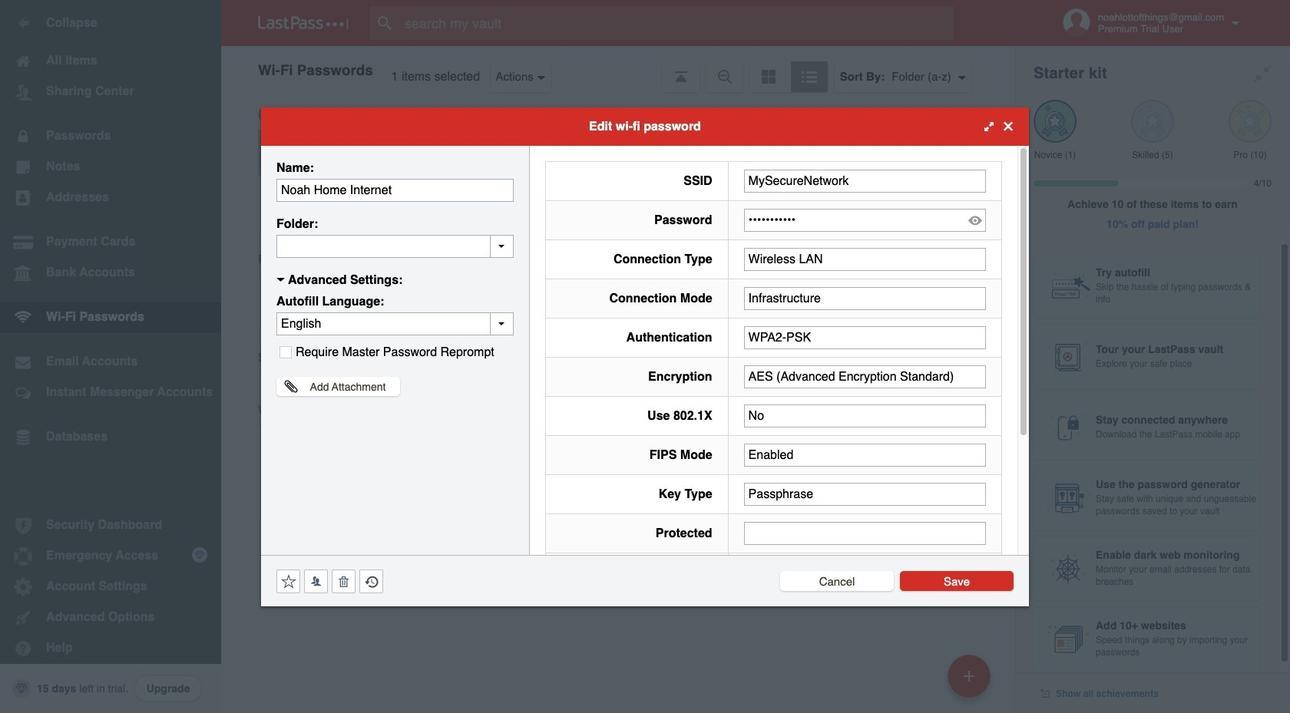 Task type: describe. For each thing, give the bounding box(es) containing it.
new item navigation
[[942, 651, 1000, 714]]

lastpass image
[[258, 16, 349, 30]]



Task type: locate. For each thing, give the bounding box(es) containing it.
search my vault text field
[[370, 6, 984, 40]]

new item image
[[964, 671, 975, 682]]

None text field
[[744, 169, 986, 192], [744, 287, 986, 310], [744, 326, 986, 349], [744, 365, 986, 388], [744, 522, 986, 545], [744, 169, 986, 192], [744, 287, 986, 310], [744, 326, 986, 349], [744, 365, 986, 388], [744, 522, 986, 545]]

None text field
[[277, 179, 514, 202], [277, 235, 514, 258], [744, 248, 986, 271], [744, 404, 986, 427], [744, 444, 986, 467], [744, 483, 986, 506], [277, 179, 514, 202], [277, 235, 514, 258], [744, 248, 986, 271], [744, 404, 986, 427], [744, 444, 986, 467], [744, 483, 986, 506]]

vault options navigation
[[221, 46, 1015, 92]]

dialog
[[261, 107, 1029, 704]]

None password field
[[744, 209, 986, 232]]

main navigation navigation
[[0, 0, 221, 714]]

Search search field
[[370, 6, 984, 40]]



Task type: vqa. For each thing, say whether or not it's contained in the screenshot.
the caret right icon
no



